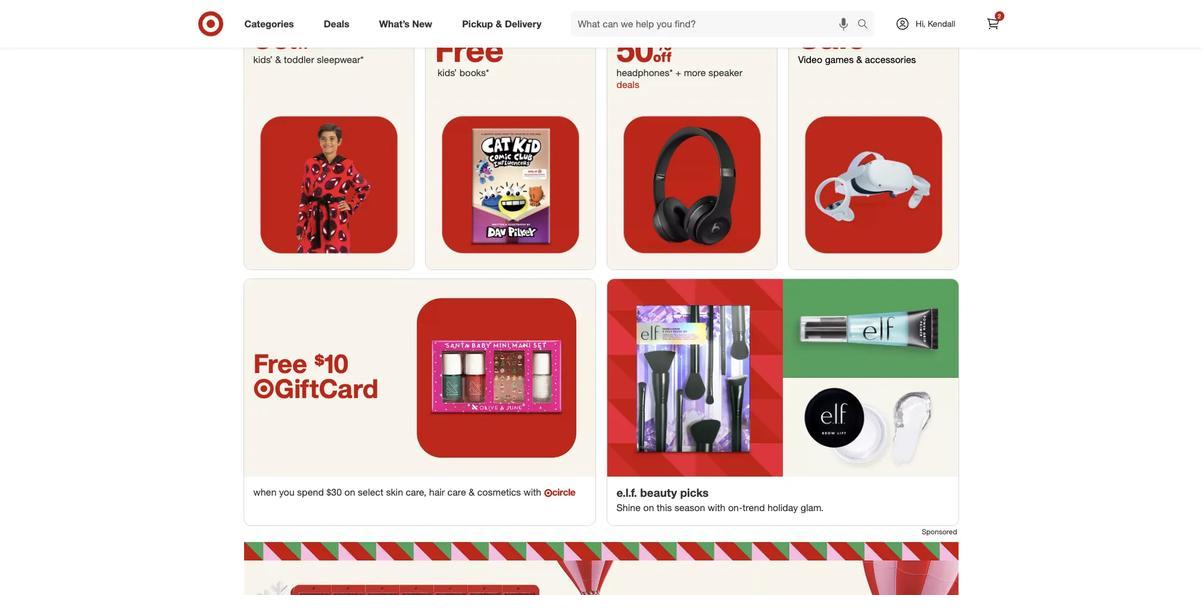 Task type: describe. For each thing, give the bounding box(es) containing it.
& right get
[[496, 18, 502, 30]]

30
[[253, 16, 309, 57]]

2
[[998, 13, 1001, 20]]

2 link
[[980, 11, 1006, 37]]

buy 2, get 1
[[435, 21, 505, 37]]

sale video games & accessories
[[798, 16, 916, 66]]

deals
[[617, 79, 639, 91]]

games
[[825, 54, 854, 66]]

on for picks
[[643, 502, 654, 514]]

kids' inside 30 kids' & toddler sleepwear*
[[253, 54, 273, 66]]

What can we help you find? suggestions appear below search field
[[571, 11, 860, 37]]

on for spend
[[344, 487, 355, 499]]

beauty
[[640, 486, 677, 500]]

deals
[[324, 18, 349, 30]]

this
[[657, 502, 672, 514]]

holiday
[[768, 502, 798, 514]]

season
[[675, 502, 705, 514]]

hi,
[[916, 18, 925, 29]]

& inside 30 kids' & toddler sleepwear*
[[275, 54, 281, 66]]

search
[[852, 19, 881, 31]]

more
[[684, 67, 706, 79]]

¬giftcard
[[253, 373, 378, 404]]

categories link
[[234, 11, 309, 37]]

toddler
[[284, 54, 314, 66]]

free for free $10
[[253, 348, 307, 380]]

deals link
[[314, 11, 364, 37]]

pickup
[[462, 18, 493, 30]]

trend
[[743, 502, 765, 514]]

free for free
[[435, 29, 504, 70]]

what's new
[[379, 18, 432, 30]]

kendall
[[928, 18, 955, 29]]

free $10
[[253, 348, 348, 380]]

on-
[[728, 502, 743, 514]]

spend
[[297, 487, 324, 499]]

headphones*
[[617, 67, 673, 79]]

care,
[[406, 487, 427, 499]]

books*
[[459, 67, 489, 79]]

up
[[617, 21, 633, 37]]

picks
[[680, 486, 709, 500]]

50
[[617, 29, 672, 70]]

$30
[[327, 487, 342, 499]]

2,
[[461, 21, 472, 37]]

kids' books*
[[435, 67, 489, 79]]

skin
[[386, 487, 403, 499]]



Task type: vqa. For each thing, say whether or not it's contained in the screenshot.
Pickup
yes



Task type: locate. For each thing, give the bounding box(es) containing it.
glam.
[[801, 502, 824, 514]]

1 vertical spatial free
[[253, 348, 307, 380]]

kids' left toddler
[[253, 54, 273, 66]]

headphones* + more speaker deals
[[617, 67, 743, 91]]

with inside e.l.f. beauty picks shine on this season with on-trend holiday glam.
[[708, 502, 725, 514]]

select
[[358, 487, 383, 499]]

0 horizontal spatial with
[[524, 487, 541, 499]]

& inside sale video games & accessories
[[856, 54, 862, 66]]

with left on-
[[708, 502, 725, 514]]

1 vertical spatial kids'
[[438, 67, 457, 79]]

video
[[798, 54, 822, 66]]

what's new link
[[369, 11, 447, 37]]

hair
[[429, 487, 445, 499]]

sleepwear*
[[317, 54, 364, 66]]

you
[[279, 487, 294, 499]]

shine
[[617, 502, 641, 514]]

free
[[435, 29, 504, 70], [253, 348, 307, 380]]

speaker
[[708, 67, 743, 79]]

on right $30
[[344, 487, 355, 499]]

1 vertical spatial with
[[708, 502, 725, 514]]

when
[[253, 487, 276, 499]]

& right "care" at left
[[469, 487, 475, 499]]

0 vertical spatial kids'
[[253, 54, 273, 66]]

1 horizontal spatial free
[[435, 29, 504, 70]]

1 vertical spatial on
[[643, 502, 654, 514]]

& right games
[[856, 54, 862, 66]]

1
[[498, 21, 505, 37]]

circle
[[552, 487, 575, 499]]

pickup & delivery link
[[452, 11, 556, 37]]

up to
[[617, 21, 649, 37]]

0 horizontal spatial free
[[253, 348, 307, 380]]

with
[[524, 487, 541, 499], [708, 502, 725, 514]]

&
[[496, 18, 502, 30], [275, 54, 281, 66], [856, 54, 862, 66], [469, 487, 475, 499]]

30 kids' & toddler sleepwear*
[[253, 16, 364, 66]]

on left this
[[643, 502, 654, 514]]

+
[[676, 67, 681, 79]]

0 horizontal spatial kids'
[[253, 54, 273, 66]]

1 horizontal spatial kids'
[[438, 67, 457, 79]]

search button
[[852, 11, 881, 39]]

e.l.f.
[[617, 486, 637, 500]]

with left the circle
[[524, 487, 541, 499]]

0 vertical spatial on
[[344, 487, 355, 499]]

1 horizontal spatial on
[[643, 502, 654, 514]]

pickup & delivery
[[462, 18, 542, 30]]

hi, kendall
[[916, 18, 955, 29]]

get
[[475, 21, 494, 37]]

accessories
[[865, 54, 916, 66]]

what's
[[379, 18, 410, 30]]

e.l.f. beauty picks shine on this season with on-trend holiday glam.
[[617, 486, 824, 514]]

cosmetics
[[477, 487, 521, 499]]

$10
[[314, 348, 348, 380]]

categories
[[244, 18, 294, 30]]

0 horizontal spatial on
[[344, 487, 355, 499]]

buy
[[435, 21, 458, 37]]

new
[[412, 18, 432, 30]]

to
[[637, 21, 649, 37]]

delivery
[[505, 18, 542, 30]]

when you spend $30 on select skin care, hair care & cosmetics with
[[253, 487, 544, 499]]

& left toddler
[[275, 54, 281, 66]]

on
[[344, 487, 355, 499], [643, 502, 654, 514]]

0 vertical spatial with
[[524, 487, 541, 499]]

0 vertical spatial free
[[435, 29, 504, 70]]

kids' left books*
[[438, 67, 457, 79]]

1 horizontal spatial with
[[708, 502, 725, 514]]

sale
[[798, 16, 866, 57]]

on inside e.l.f. beauty picks shine on this season with on-trend holiday glam.
[[643, 502, 654, 514]]

care
[[447, 487, 466, 499]]

kids'
[[253, 54, 273, 66], [438, 67, 457, 79]]



